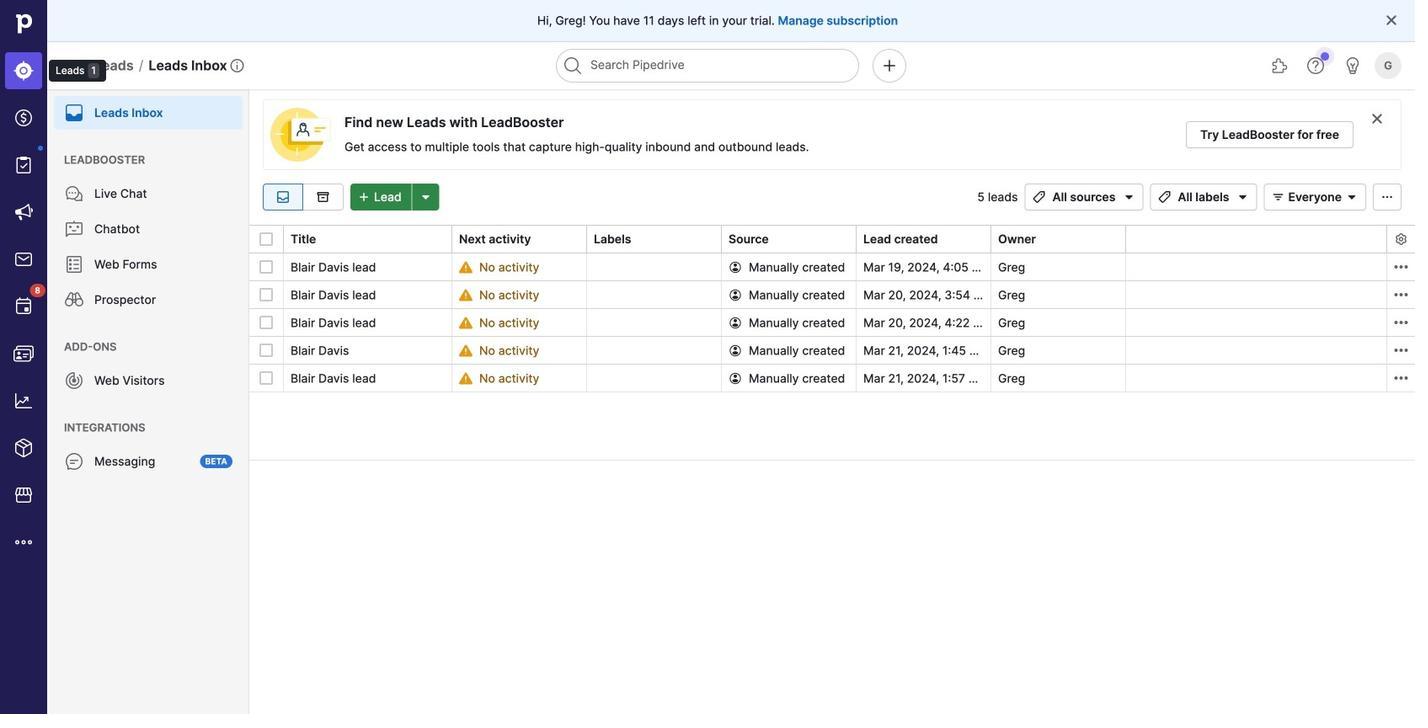 Task type: vqa. For each thing, say whether or not it's contained in the screenshot.
third color warning icon from the top
yes



Task type: describe. For each thing, give the bounding box(es) containing it.
3 row from the top
[[249, 308, 1416, 337]]

sales inbox image
[[13, 249, 34, 270]]

4 color secondary image from the top
[[1392, 341, 1412, 361]]

color warning image for first color secondary icon from the top of the page
[[459, 261, 473, 274]]

products image
[[13, 438, 34, 459]]

2 row from the top
[[249, 281, 1416, 309]]

color warning image for 5th color secondary icon from the top of the page
[[459, 372, 473, 386]]

1 horizontal spatial color secondary image
[[1395, 233, 1409, 246]]

quick help image
[[1306, 56, 1327, 76]]

leads image
[[13, 61, 34, 81]]

3 color secondary image from the top
[[1392, 313, 1412, 333]]

5 row from the top
[[249, 364, 1416, 393]]

1 color secondary image from the top
[[1392, 257, 1412, 277]]



Task type: locate. For each thing, give the bounding box(es) containing it.
1 color warning image from the top
[[459, 316, 473, 330]]

color secondary image
[[1371, 112, 1385, 126], [1395, 233, 1409, 246]]

color primary image
[[354, 190, 374, 204], [1030, 190, 1050, 204], [1233, 190, 1254, 204], [1269, 190, 1289, 204], [1343, 190, 1363, 204], [1378, 190, 1398, 204], [260, 233, 273, 246], [260, 260, 273, 274], [729, 261, 743, 274], [729, 289, 743, 302], [260, 344, 273, 357], [260, 372, 273, 385], [729, 372, 743, 386]]

home image
[[11, 11, 36, 36]]

1 color undefined image from the top
[[64, 103, 84, 123]]

marketplace image
[[13, 485, 34, 506]]

add lead options image
[[416, 190, 436, 204]]

color undefined image
[[64, 103, 84, 123], [64, 255, 84, 275], [64, 290, 84, 310], [64, 452, 84, 472]]

0 vertical spatial color secondary image
[[1371, 112, 1385, 126]]

color primary image
[[1386, 13, 1399, 27], [1120, 190, 1140, 204], [1155, 190, 1175, 204], [260, 288, 273, 302], [260, 316, 273, 330], [729, 316, 743, 330], [729, 344, 743, 358]]

4 row from the top
[[249, 336, 1416, 365]]

more image
[[13, 533, 34, 553]]

menu toggle image
[[64, 56, 84, 76]]

row
[[249, 254, 1416, 282], [249, 281, 1416, 309], [249, 308, 1416, 337], [249, 336, 1416, 365], [249, 364, 1416, 393]]

0 horizontal spatial color secondary image
[[1371, 112, 1385, 126]]

insights image
[[13, 391, 34, 411]]

add lead element
[[351, 184, 440, 211]]

2 color warning image from the top
[[459, 289, 473, 302]]

1 vertical spatial color warning image
[[459, 289, 473, 302]]

1 vertical spatial color warning image
[[459, 344, 473, 358]]

color warning image for second color secondary icon from the bottom
[[459, 344, 473, 358]]

5 color secondary image from the top
[[1392, 368, 1412, 389]]

color warning image for second color secondary icon from the top of the page
[[459, 289, 473, 302]]

4 color undefined image from the top
[[64, 452, 84, 472]]

color secondary image
[[1392, 257, 1412, 277], [1392, 285, 1412, 305], [1392, 313, 1412, 333], [1392, 341, 1412, 361], [1392, 368, 1412, 389]]

inbox image
[[273, 190, 293, 204]]

color warning image for third color secondary icon from the bottom
[[459, 316, 473, 330]]

2 color undefined image from the top
[[64, 255, 84, 275]]

2 vertical spatial color warning image
[[459, 372, 473, 386]]

Search Pipedrive field
[[556, 49, 860, 83]]

1 row from the top
[[249, 254, 1416, 282]]

menu
[[0, 0, 106, 715], [47, 89, 249, 715]]

3 color warning image from the top
[[459, 372, 473, 386]]

contacts image
[[13, 344, 34, 364]]

info image
[[231, 59, 244, 72]]

0 vertical spatial color warning image
[[459, 316, 473, 330]]

color warning image
[[459, 316, 473, 330], [459, 344, 473, 358]]

2 color warning image from the top
[[459, 344, 473, 358]]

archive image
[[313, 190, 333, 204]]

quick add image
[[880, 56, 900, 76]]

2 color secondary image from the top
[[1392, 285, 1412, 305]]

sales assistant image
[[1344, 56, 1364, 76]]

campaigns image
[[13, 202, 34, 223]]

3 color undefined image from the top
[[64, 290, 84, 310]]

deals image
[[13, 108, 34, 128]]

grid
[[249, 224, 1416, 715]]

color undefined image
[[13, 155, 34, 175], [64, 184, 84, 204], [64, 219, 84, 239], [13, 297, 34, 317], [64, 371, 84, 391]]

1 color warning image from the top
[[459, 261, 473, 274]]

menu item
[[0, 47, 47, 94], [47, 89, 249, 130]]

0 vertical spatial color warning image
[[459, 261, 473, 274]]

color warning image
[[459, 261, 473, 274], [459, 289, 473, 302], [459, 372, 473, 386]]

1 vertical spatial color secondary image
[[1395, 233, 1409, 246]]



